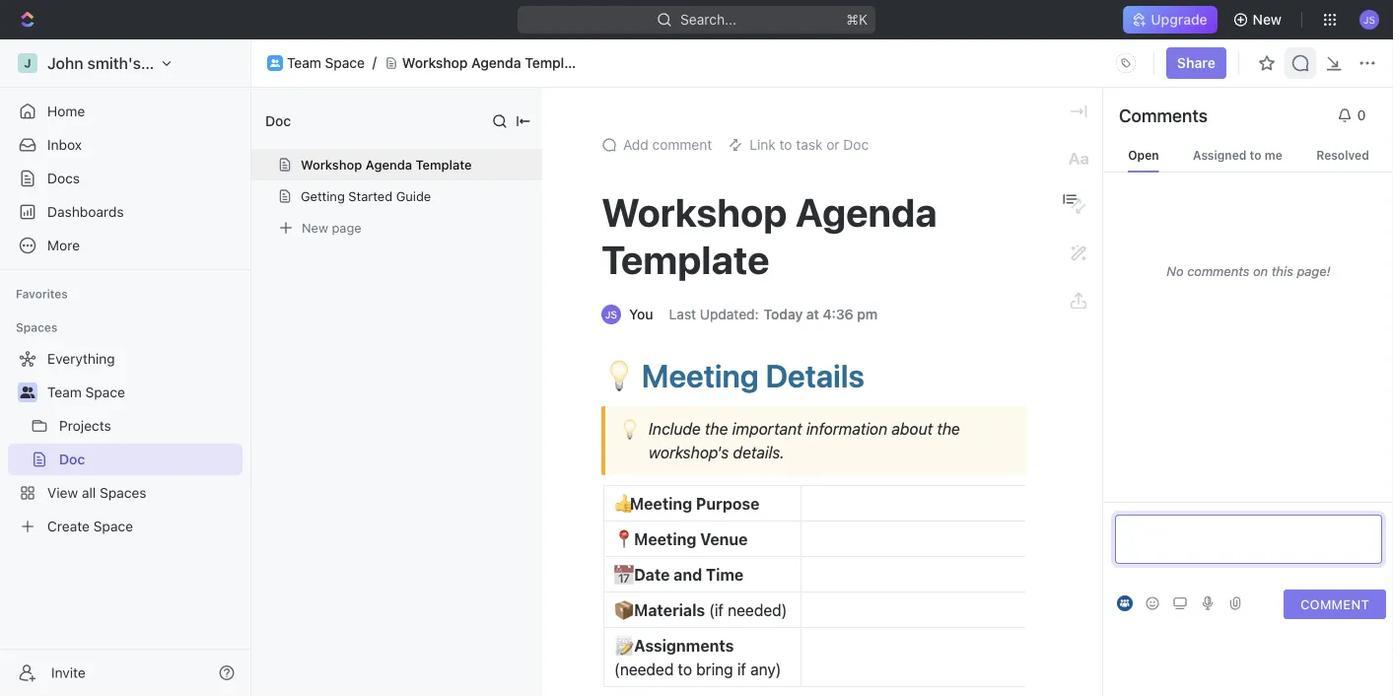 Task type: describe. For each thing, give the bounding box(es) containing it.
time
[[706, 565, 744, 584]]

dashboards
[[47, 204, 124, 220]]

everything link
[[8, 343, 239, 375]]

👍 meeting purpose
[[614, 494, 760, 513]]

no
[[1167, 264, 1184, 279]]

upgrade link
[[1123, 6, 1217, 34]]

2 horizontal spatial template
[[601, 236, 770, 282]]

1 horizontal spatial team
[[287, 55, 321, 71]]

workshop's
[[649, 443, 729, 462]]

open
[[1128, 148, 1159, 162]]

inbox
[[47, 137, 82, 153]]

comments
[[1187, 264, 1250, 279]]

💡 meeting details
[[603, 357, 864, 394]]

dropdown menu image
[[1110, 47, 1142, 79]]

to for link
[[780, 137, 792, 153]]

0 vertical spatial template
[[525, 55, 585, 71]]

new for new page
[[302, 220, 328, 235]]

comment
[[1301, 597, 1370, 612]]

doc inside "link"
[[59, 451, 85, 467]]

assigned
[[1193, 148, 1247, 162]]

team inside tree
[[47, 384, 82, 400]]

details.
[[733, 443, 785, 462]]

1 vertical spatial spaces
[[100, 485, 146, 501]]

0 vertical spatial space
[[325, 55, 365, 71]]

2 vertical spatial agenda
[[795, 189, 937, 235]]

me
[[1265, 148, 1283, 162]]

assignments
[[634, 636, 734, 655]]

new button
[[1225, 4, 1294, 35]]

meeting for meeting details
[[642, 357, 759, 394]]

team space inside tree
[[47, 384, 125, 400]]

include
[[649, 420, 701, 438]]

user group image inside tree
[[20, 387, 35, 398]]

home
[[47, 103, 85, 119]]

view all spaces
[[47, 485, 146, 501]]

more button
[[8, 230, 243, 261]]

john smith's workspace, , element
[[18, 53, 37, 73]]

📍
[[614, 530, 630, 549]]

getting
[[301, 189, 345, 204]]

j
[[24, 56, 31, 70]]

workspace
[[145, 54, 227, 72]]

more
[[47, 237, 80, 253]]

search...
[[680, 11, 737, 28]]

if
[[737, 660, 746, 679]]

2 vertical spatial workshop agenda template
[[601, 189, 945, 282]]

team space link for topmost user group image
[[287, 55, 365, 71]]

projects link
[[59, 410, 239, 442]]

2 the from the left
[[937, 420, 960, 438]]

upgrade
[[1151, 11, 1207, 28]]

john
[[47, 54, 83, 72]]

last
[[669, 306, 696, 322]]

assigned to me
[[1193, 148, 1283, 162]]

any)
[[750, 660, 781, 679]]

important
[[732, 420, 802, 438]]

tree inside the 'sidebar' navigation
[[8, 343, 243, 542]]

share
[[1177, 55, 1216, 71]]

needed)
[[728, 601, 787, 620]]

this
[[1272, 264, 1293, 279]]

venue
[[700, 530, 748, 549]]

at
[[806, 306, 819, 322]]

⌘k
[[846, 11, 868, 28]]

meeting for meeting venue
[[634, 530, 696, 549]]

(if
[[709, 601, 724, 620]]

updated:
[[700, 306, 759, 322]]

john smith's workspace
[[47, 54, 227, 72]]

task
[[796, 137, 823, 153]]

comment
[[652, 137, 712, 153]]

to for assigned
[[1250, 148, 1262, 162]]

page
[[332, 220, 362, 235]]

2 vertical spatial workshop
[[601, 189, 787, 235]]

getting started guide
[[301, 189, 431, 204]]

or
[[827, 137, 840, 153]]

0 horizontal spatial agenda
[[366, 157, 412, 172]]

0 vertical spatial user group image
[[270, 59, 280, 67]]

team space link for user group image in tree
[[47, 377, 239, 408]]

1 vertical spatial workshop agenda template
[[301, 157, 472, 172]]

materials
[[634, 601, 705, 620]]

link
[[750, 137, 776, 153]]

all
[[82, 485, 96, 501]]

📅 date and time
[[614, 565, 744, 584]]



Task type: locate. For each thing, give the bounding box(es) containing it.
0 vertical spatial team
[[287, 55, 321, 71]]

projects
[[59, 418, 111, 434]]

everything
[[47, 351, 115, 367]]

0 horizontal spatial spaces
[[16, 320, 58, 334]]

2 horizontal spatial doc
[[843, 137, 869, 153]]

2 vertical spatial doc
[[59, 451, 85, 467]]

0 horizontal spatial workshop
[[301, 157, 362, 172]]

0 horizontal spatial to
[[678, 660, 692, 679]]

purpose
[[696, 494, 760, 513]]

(needed
[[614, 660, 674, 679]]

1 horizontal spatial workshop
[[402, 55, 468, 71]]

tree
[[8, 343, 243, 542]]

1 horizontal spatial team space
[[287, 55, 365, 71]]

date
[[634, 565, 670, 584]]

started
[[348, 189, 393, 204]]

1 vertical spatial team space link
[[47, 377, 239, 408]]

0 horizontal spatial doc
[[59, 451, 85, 467]]

1 horizontal spatial doc
[[265, 113, 291, 129]]

today
[[764, 306, 803, 322]]

add
[[623, 137, 649, 153]]

js inside dropdown button
[[1364, 14, 1375, 25]]

smith's
[[87, 54, 141, 72]]

1 vertical spatial 💡
[[619, 418, 637, 439]]

4:36
[[823, 306, 853, 322]]

view
[[47, 485, 78, 501]]

1 the from the left
[[705, 420, 728, 438]]

the up workshop's
[[705, 420, 728, 438]]

💡 left include
[[619, 418, 637, 439]]

1 vertical spatial new
[[302, 220, 328, 235]]

user group image
[[270, 59, 280, 67], [20, 387, 35, 398]]

bring
[[696, 660, 733, 679]]

0 vertical spatial js
[[1364, 14, 1375, 25]]

create space
[[47, 518, 133, 534]]

information
[[806, 420, 888, 438]]

1 horizontal spatial js
[[1364, 14, 1375, 25]]

meeting up 'date'
[[634, 530, 696, 549]]

1 vertical spatial user group image
[[20, 387, 35, 398]]

and
[[674, 565, 702, 584]]

include the important information about the workshop's details.
[[649, 420, 964, 462]]

0 horizontal spatial team
[[47, 384, 82, 400]]

💡 down you
[[603, 357, 635, 394]]

meeting for meeting purpose
[[630, 494, 692, 513]]

📝 assignments (needed to bring if any)
[[614, 636, 781, 679]]

new
[[1253, 11, 1282, 28], [302, 220, 328, 235]]

1 horizontal spatial spaces
[[100, 485, 146, 501]]

to inside 📝 assignments (needed to bring if any)
[[678, 660, 692, 679]]

0 vertical spatial doc
[[265, 113, 291, 129]]

new for new
[[1253, 11, 1282, 28]]

2 vertical spatial meeting
[[634, 530, 696, 549]]

guide
[[396, 189, 431, 204]]

0 button
[[1329, 100, 1378, 131]]

0 vertical spatial team space
[[287, 55, 365, 71]]

📝
[[614, 636, 630, 655]]

on
[[1253, 264, 1268, 279]]

meeting up 📍 meeting venue
[[630, 494, 692, 513]]

link to task or doc
[[750, 137, 869, 153]]

0 vertical spatial new
[[1253, 11, 1282, 28]]

pm
[[857, 306, 878, 322]]

1 horizontal spatial template
[[525, 55, 585, 71]]

📅
[[614, 565, 630, 584]]

1 vertical spatial doc
[[843, 137, 869, 153]]

create
[[47, 518, 90, 534]]

new inside button
[[1253, 11, 1282, 28]]

1 vertical spatial template
[[416, 157, 472, 172]]

new left page at the left of the page
[[302, 220, 328, 235]]

docs link
[[8, 163, 243, 194]]

invite
[[51, 665, 86, 681]]

0 vertical spatial agenda
[[471, 55, 521, 71]]

0
[[1357, 107, 1366, 123]]

new right upgrade
[[1253, 11, 1282, 28]]

1 vertical spatial meeting
[[630, 494, 692, 513]]

spaces
[[16, 320, 58, 334], [100, 485, 146, 501]]

0 vertical spatial meeting
[[642, 357, 759, 394]]

spaces up create space link
[[100, 485, 146, 501]]

team space link
[[287, 55, 365, 71], [47, 377, 239, 408]]

create space link
[[8, 511, 239, 542]]

2 horizontal spatial workshop
[[601, 189, 787, 235]]

meeting up include
[[642, 357, 759, 394]]

comments
[[1119, 105, 1208, 126]]

0 vertical spatial workshop agenda template
[[402, 55, 585, 71]]

💡 for 💡
[[619, 418, 637, 439]]

the
[[705, 420, 728, 438], [937, 420, 960, 438]]

to right link on the right
[[780, 137, 792, 153]]

js up 0
[[1364, 14, 1375, 25]]

link to task or doc button
[[720, 131, 877, 159]]

0 horizontal spatial team space link
[[47, 377, 239, 408]]

template
[[525, 55, 585, 71], [416, 157, 472, 172], [601, 236, 770, 282]]

last updated: today at 4:36 pm
[[669, 306, 878, 322]]

dashboards link
[[8, 196, 243, 228]]

page!
[[1297, 264, 1331, 279]]

📦 materials (if needed)
[[614, 601, 787, 620]]

1 horizontal spatial the
[[937, 420, 960, 438]]

to down assignments
[[678, 660, 692, 679]]

home link
[[8, 96, 243, 127]]

comment button
[[1284, 590, 1386, 619]]

agenda
[[471, 55, 521, 71], [366, 157, 412, 172], [795, 189, 937, 235]]

0 horizontal spatial team space
[[47, 384, 125, 400]]

inbox link
[[8, 129, 243, 161]]

0 vertical spatial workshop
[[402, 55, 468, 71]]

1 horizontal spatial user group image
[[270, 59, 280, 67]]

0 horizontal spatial template
[[416, 157, 472, 172]]

new page
[[302, 220, 362, 235]]

1 vertical spatial js
[[605, 309, 617, 320]]

doc link
[[59, 444, 239, 475]]

0 horizontal spatial new
[[302, 220, 328, 235]]

💡 for 💡 meeting details
[[603, 357, 635, 394]]

2 vertical spatial space
[[93, 518, 133, 534]]

to left me
[[1250, 148, 1262, 162]]

1 horizontal spatial agenda
[[471, 55, 521, 71]]

1 horizontal spatial new
[[1253, 11, 1282, 28]]

to inside dropdown button
[[780, 137, 792, 153]]

1 vertical spatial space
[[85, 384, 125, 400]]

1 vertical spatial workshop
[[301, 157, 362, 172]]

workshop
[[402, 55, 468, 71], [301, 157, 362, 172], [601, 189, 787, 235]]

1 vertical spatial agenda
[[366, 157, 412, 172]]

workshop agenda template
[[402, 55, 585, 71], [301, 157, 472, 172], [601, 189, 945, 282]]

js left you
[[605, 309, 617, 320]]

team
[[287, 55, 321, 71], [47, 384, 82, 400]]

sidebar navigation
[[0, 39, 255, 696]]

0 vertical spatial team space link
[[287, 55, 365, 71]]

📍 meeting venue
[[614, 530, 748, 549]]

0 horizontal spatial user group image
[[20, 387, 35, 398]]

docs
[[47, 170, 80, 186]]

0 horizontal spatial js
[[605, 309, 617, 320]]

0 vertical spatial spaces
[[16, 320, 58, 334]]

2 horizontal spatial to
[[1250, 148, 1262, 162]]

add comment
[[623, 137, 712, 153]]

0 horizontal spatial the
[[705, 420, 728, 438]]

1 vertical spatial team
[[47, 384, 82, 400]]

details
[[766, 357, 864, 394]]

doc inside dropdown button
[[843, 137, 869, 153]]

resolved
[[1316, 148, 1369, 162]]

about
[[892, 420, 933, 438]]

favorites button
[[8, 282, 76, 306]]

space
[[325, 55, 365, 71], [85, 384, 125, 400], [93, 518, 133, 534]]

0 vertical spatial 💡
[[603, 357, 635, 394]]

2 vertical spatial template
[[601, 236, 770, 282]]

you
[[629, 306, 653, 322]]

1 horizontal spatial to
[[780, 137, 792, 153]]

1 vertical spatial team space
[[47, 384, 125, 400]]

view all spaces link
[[8, 477, 239, 509]]

no comments on this page!
[[1167, 264, 1331, 279]]

team space
[[287, 55, 365, 71], [47, 384, 125, 400]]

👍
[[614, 494, 630, 513]]

2 horizontal spatial agenda
[[795, 189, 937, 235]]

favorites
[[16, 287, 68, 301]]

tree containing everything
[[8, 343, 243, 542]]

js button
[[1354, 4, 1385, 35]]

the right about
[[937, 420, 960, 438]]

1 horizontal spatial team space link
[[287, 55, 365, 71]]

spaces down favorites button
[[16, 320, 58, 334]]



Task type: vqa. For each thing, say whether or not it's contained in the screenshot.
📦 in the bottom of the page
yes



